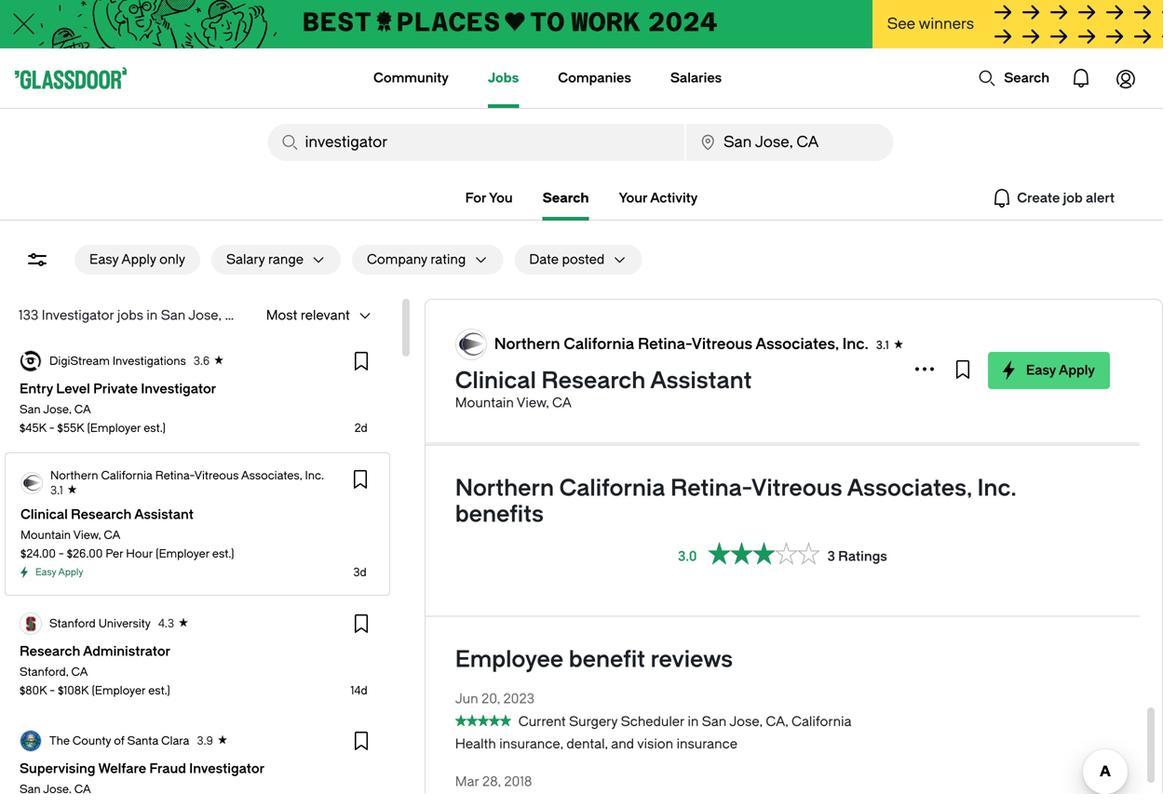 Task type: locate. For each thing, give the bounding box(es) containing it.
0 vertical spatial northern california retina-vitreous associates, inc. logo image
[[456, 330, 486, 360]]

ca inside stanford, ca $80k - $108k (employer est.)
[[71, 666, 88, 679]]

your activity
[[619, 190, 698, 206]]

14d
[[351, 685, 368, 698]]

0 horizontal spatial san
[[20, 403, 41, 416]]

3.1 down the $55k
[[50, 484, 63, 497]]

apply inside 'jobs list' element
[[58, 567, 83, 578]]

ca up $108k
[[71, 666, 88, 679]]

0 horizontal spatial associates,
[[241, 469, 302, 483]]

of inside 'jobs list' element
[[114, 735, 124, 748]]

1 horizontal spatial in
[[688, 714, 699, 730]]

jobs link
[[488, 48, 519, 108]]

1 horizontal spatial northern california retina-vitreous associates, inc.
[[494, 336, 869, 353]]

0
[[695, 371, 702, 384]]

0 horizontal spatial of
[[114, 735, 124, 748]]

mountain view, ca $24.00 - $26.00 per hour (employer est.)
[[20, 529, 234, 561]]

1 horizontal spatial associates,
[[756, 336, 839, 353]]

northern california retina-vitreous associates, inc. logo image up clinical in the left top of the page
[[456, 330, 486, 360]]

status
[[982, 361, 1056, 376], [982, 391, 1056, 406], [708, 543, 820, 565], [455, 715, 511, 727]]

1 vertical spatial ratings
[[838, 549, 888, 564]]

jose,
[[188, 308, 221, 323], [43, 403, 71, 416], [730, 714, 763, 730]]

1 none field from the left
[[268, 124, 685, 161]]

san up $45k on the bottom
[[20, 403, 41, 416]]

san right jobs
[[161, 308, 186, 323]]

hour
[[126, 548, 153, 561]]

0 vertical spatial view,
[[517, 395, 549, 411]]

2 horizontal spatial easy
[[1026, 363, 1056, 378]]

2 vertical spatial (employer
[[92, 685, 146, 698]]

ca up per on the left of the page
[[104, 529, 120, 542]]

& for values
[[841, 329, 851, 344]]

2 horizontal spatial associates,
[[847, 476, 972, 502]]

0 vertical spatial in
[[147, 308, 158, 323]]

san up insurance at right bottom
[[702, 714, 727, 730]]

easy apply down $24.00
[[35, 567, 83, 578]]

stanford,
[[20, 666, 68, 679]]

stanford, ca $80k - $108k (employer est.)
[[20, 666, 170, 698]]

in right jobs
[[147, 308, 158, 323]]

ca up the $55k
[[74, 403, 91, 416]]

clinical research assistant mountain view, ca
[[455, 368, 752, 411]]

0 horizontal spatial northern california retina-vitreous associates, inc. logo image
[[21, 473, 42, 494]]

northern california retina-vitreous associates, inc.
[[494, 336, 869, 353], [50, 469, 324, 483]]

0 vertical spatial of
[[619, 371, 629, 384]]

management
[[836, 359, 919, 374]]

you
[[489, 190, 513, 206]]

0 horizontal spatial none field
[[268, 124, 685, 161]]

retina- for northern california retina-vitreous associates, inc. logo inside 'jobs list' element
[[155, 469, 194, 483]]

northern california retina-vitreous associates, inc. logo image
[[456, 330, 486, 360], [21, 473, 42, 494]]

20,
[[482, 692, 500, 707]]

0 horizontal spatial inc.
[[305, 469, 324, 483]]

view, up $26.00
[[73, 529, 101, 542]]

3.1 inside 'jobs list' element
[[50, 484, 63, 497]]

vitreous inside 'jobs list' element
[[194, 469, 239, 483]]

range
[[268, 252, 304, 267]]

0 vertical spatial 3.1
[[876, 339, 889, 352]]

1 horizontal spatial easy apply
[[1026, 363, 1095, 378]]

4.3
[[158, 618, 174, 631]]

1 horizontal spatial none field
[[687, 124, 894, 161]]

and
[[611, 737, 634, 752]]

1 horizontal spatial inc.
[[843, 336, 869, 353]]

0 horizontal spatial easy
[[35, 567, 56, 578]]

easy apply up the 2.6
[[1026, 363, 1095, 378]]

1 vertical spatial apply
[[1059, 363, 1095, 378]]

senior management 2.4 stars out of 5 element
[[792, 350, 1110, 380]]

retina- inside 'jobs list' element
[[155, 469, 194, 483]]

easy
[[89, 252, 119, 267], [1026, 363, 1056, 378], [35, 567, 56, 578]]

1 vertical spatial in
[[688, 714, 699, 730]]

ratings right "0"
[[705, 371, 746, 384]]

0 horizontal spatial mountain
[[20, 529, 71, 542]]

0 vertical spatial easy apply
[[1026, 363, 1095, 378]]

1 horizontal spatial ratings
[[838, 549, 888, 564]]

1 vertical spatial san
[[20, 403, 41, 416]]

1 vertical spatial &
[[841, 329, 851, 344]]

values
[[854, 329, 895, 344]]

1 vertical spatial easy apply
[[35, 567, 83, 578]]

ratings right 3
[[838, 549, 888, 564]]

0 vertical spatial est.)
[[144, 422, 166, 435]]

benefits
[[455, 502, 544, 528]]

0 vertical spatial easy
[[89, 252, 119, 267]]

est.) right hour
[[212, 548, 234, 561]]

Search location field
[[687, 124, 894, 161]]

investigations
[[113, 355, 186, 368]]

0 horizontal spatial in
[[147, 308, 158, 323]]

northern california retina-vitreous associates, inc. up "0"
[[494, 336, 869, 353]]

ca inside clinical research assistant mountain view, ca
[[552, 395, 572, 411]]

mar 28, 2018
[[455, 775, 532, 790]]

retina- up 3.0 at the right bottom of the page
[[671, 476, 752, 502]]

in up insurance at right bottom
[[688, 714, 699, 730]]

salary range
[[226, 252, 304, 267]]

1 vertical spatial northern california retina-vitreous associates, inc. logo image
[[21, 473, 42, 494]]

1 horizontal spatial northern california retina-vitreous associates, inc. logo image
[[456, 330, 486, 360]]

2 vertical spatial jose,
[[730, 714, 763, 730]]

2 vertical spatial -
[[50, 685, 55, 698]]

inc. inside northern california retina-vitreous associates, inc. benefits
[[978, 476, 1017, 502]]

0 horizontal spatial jose,
[[43, 403, 71, 416]]

3.0 stars out of 5 image
[[708, 543, 820, 571]]

1 horizontal spatial of
[[619, 371, 629, 384]]

- inside san jose, ca $45k - $55k (employer est.)
[[49, 422, 55, 435]]

- right $24.00
[[59, 548, 64, 561]]

comp & benefits
[[792, 299, 899, 314]]

current
[[519, 714, 566, 730]]

- right $45k on the bottom
[[49, 422, 55, 435]]

of left santa
[[114, 735, 124, 748]]

- inside stanford, ca $80k - $108k (employer est.)
[[50, 685, 55, 698]]

apply up the 2.6
[[1059, 363, 1095, 378]]

2 horizontal spatial san
[[702, 714, 727, 730]]

2 vertical spatial est.)
[[148, 685, 170, 698]]

1 horizontal spatial view,
[[517, 395, 549, 411]]

none field search location
[[687, 124, 894, 161]]

jose, left the ca,
[[730, 714, 763, 730]]

senior
[[792, 359, 833, 374]]

ceo
[[632, 371, 657, 384]]

status left the 2.4
[[982, 361, 1056, 376]]

3.0
[[678, 549, 697, 564]]

0 horizontal spatial search
[[543, 190, 589, 206]]

2d
[[355, 422, 368, 435]]

jobs
[[488, 70, 519, 86]]

digistream investigations
[[49, 355, 186, 368]]

of inside company ratings element
[[619, 371, 629, 384]]

1 vertical spatial mountain
[[20, 529, 71, 542]]

companies
[[558, 70, 631, 86]]

1 vertical spatial (employer
[[156, 548, 210, 561]]

northern california retina-vitreous associates, inc. inside 'jobs list' element
[[50, 469, 324, 483]]

3.1 up management
[[876, 339, 889, 352]]

1 vertical spatial est.)
[[212, 548, 234, 561]]

current surgery scheduler in san jose, ca, california
[[519, 714, 852, 730]]

easy down $24.00
[[35, 567, 56, 578]]

northern
[[494, 336, 560, 353], [50, 469, 98, 483], [455, 476, 554, 502]]

lottie animation container image
[[299, 48, 374, 106], [299, 48, 374, 106], [1059, 56, 1104, 101]]

0 vertical spatial apply
[[121, 252, 156, 267]]

easy left the 2.4
[[1026, 363, 1056, 378]]

2 vertical spatial apply
[[58, 567, 83, 578]]

$55k
[[57, 422, 84, 435]]

associates, for the right northern california retina-vitreous associates, inc. logo
[[756, 336, 839, 353]]

retina- up the mountain view, ca $24.00 - $26.00 per hour (employer est.) on the left of the page
[[155, 469, 194, 483]]

easy apply only button
[[75, 245, 200, 275]]

ca down research at the top
[[552, 395, 572, 411]]

est.)
[[144, 422, 166, 435], [212, 548, 234, 561], [148, 685, 170, 698]]

0 horizontal spatial ratings
[[705, 371, 746, 384]]

mar
[[455, 775, 479, 790]]

search up date posted
[[543, 190, 589, 206]]

2 vertical spatial san
[[702, 714, 727, 730]]

(employer
[[87, 422, 141, 435], [156, 548, 210, 561], [92, 685, 146, 698]]

1 horizontal spatial apply
[[121, 252, 156, 267]]

jose, for current surgery scheduler in san jose, ca, california
[[730, 714, 763, 730]]

jose, up the $55k
[[43, 403, 71, 416]]

1 vertical spatial -
[[59, 548, 64, 561]]

1 vertical spatial easy
[[1026, 363, 1056, 378]]

status down '20,'
[[455, 715, 511, 727]]

approve
[[571, 371, 616, 384]]

-
[[49, 422, 55, 435], [59, 548, 64, 561], [50, 685, 55, 698]]

mountain down clinical in the left top of the page
[[455, 395, 514, 411]]

apply down $26.00
[[58, 567, 83, 578]]

& right comp
[[834, 299, 844, 314]]

retina- up ceo
[[638, 336, 692, 353]]

ca left most
[[225, 308, 244, 323]]

jose, up 3.6 on the top left of page
[[188, 308, 221, 323]]

- right $80k
[[50, 685, 55, 698]]

- inside the mountain view, ca $24.00 - $26.00 per hour (employer est.)
[[59, 548, 64, 561]]

date posted
[[529, 252, 605, 267]]

california
[[564, 336, 635, 353], [101, 469, 152, 483], [559, 476, 665, 502], [792, 714, 852, 730]]

winners
[[919, 15, 974, 33]]

santa
[[127, 735, 158, 748]]

$24.00
[[20, 548, 56, 561]]

easy up investigator
[[89, 252, 119, 267]]

easy apply inside 'button'
[[1026, 363, 1095, 378]]

0 vertical spatial search
[[1004, 70, 1050, 86]]

northern inside 'jobs list' element
[[50, 469, 98, 483]]

est.) up 'clara'
[[148, 685, 170, 698]]

in for scheduler
[[688, 714, 699, 730]]

(employer right hour
[[156, 548, 210, 561]]

see winners link
[[873, 0, 1163, 50]]

2 vertical spatial easy
[[35, 567, 56, 578]]

1 horizontal spatial san
[[161, 308, 186, 323]]

2 horizontal spatial apply
[[1059, 363, 1095, 378]]

est.) down investigations
[[144, 422, 166, 435]]

of
[[619, 371, 629, 384], [114, 735, 124, 748]]

view, inside clinical research assistant mountain view, ca
[[517, 395, 549, 411]]

2 horizontal spatial inc.
[[978, 476, 1017, 502]]

view, down to
[[517, 395, 549, 411]]

(employer inside san jose, ca $45k - $55k (employer est.)
[[87, 422, 141, 435]]

0 vertical spatial mountain
[[455, 395, 514, 411]]

of left ceo
[[619, 371, 629, 384]]

0 vertical spatial ratings
[[705, 371, 746, 384]]

&
[[834, 299, 844, 314], [841, 329, 851, 344]]

friend
[[497, 386, 528, 399]]

lottie animation container image
[[1059, 56, 1104, 101], [1104, 56, 1149, 101], [1104, 56, 1149, 101], [978, 69, 997, 88], [978, 69, 997, 88]]

san
[[161, 308, 186, 323], [20, 403, 41, 416], [702, 714, 727, 730]]

& left values
[[841, 329, 851, 344]]

jose, for 133 investigator jobs in san jose, ca
[[188, 308, 221, 323]]

comp
[[792, 299, 831, 314]]

culture & values
[[792, 329, 895, 344]]

est.) inside stanford, ca $80k - $108k (employer est.)
[[148, 685, 170, 698]]

0 horizontal spatial apply
[[58, 567, 83, 578]]

northern california retina-vitreous associates, inc. up the mountain view, ca $24.00 - $26.00 per hour (employer est.) on the left of the page
[[50, 469, 324, 483]]

0 vertical spatial jose,
[[188, 308, 221, 323]]

jose, inside san jose, ca $45k - $55k (employer est.)
[[43, 403, 71, 416]]

3.9
[[197, 735, 213, 748]]

1 vertical spatial northern california retina-vitreous associates, inc.
[[50, 469, 324, 483]]

0 horizontal spatial northern california retina-vitreous associates, inc.
[[50, 469, 324, 483]]

clinical
[[455, 368, 536, 394]]

stanford university logo image
[[20, 614, 41, 634]]

salaries
[[671, 70, 722, 86]]

apply
[[121, 252, 156, 267], [1059, 363, 1095, 378], [58, 567, 83, 578]]

1 vertical spatial search
[[543, 190, 589, 206]]

in
[[147, 308, 158, 323], [688, 714, 699, 730]]

0 horizontal spatial easy apply
[[35, 567, 83, 578]]

mountain up $24.00
[[20, 529, 71, 542]]

search down see winners link
[[1004, 70, 1050, 86]]

2 none field from the left
[[687, 124, 894, 161]]

your activity link
[[619, 187, 698, 210]]

0 vertical spatial (employer
[[87, 422, 141, 435]]

apply left only
[[121, 252, 156, 267]]

1 vertical spatial view,
[[73, 529, 101, 542]]

vitreous inside northern california retina-vitreous associates, inc. benefits
[[752, 476, 843, 502]]

mountain inside the mountain view, ca $24.00 - $26.00 per hour (employer est.)
[[20, 529, 71, 542]]

(employer right the $55k
[[87, 422, 141, 435]]

reviews
[[651, 647, 733, 673]]

0 horizontal spatial 3.1
[[50, 484, 63, 497]]

1 horizontal spatial search
[[1004, 70, 1050, 86]]

employee
[[455, 647, 564, 673]]

status inside senior management 2.4 stars out of 5 element
[[982, 361, 1056, 376]]

view,
[[517, 395, 549, 411], [73, 529, 101, 542]]

1 vertical spatial jose,
[[43, 403, 71, 416]]

0 vertical spatial &
[[834, 299, 844, 314]]

0 vertical spatial san
[[161, 308, 186, 323]]

search
[[1004, 70, 1050, 86], [543, 190, 589, 206]]

associates, inside 'jobs list' element
[[241, 469, 302, 483]]

scheduler
[[621, 714, 685, 730]]

0 horizontal spatial view,
[[73, 529, 101, 542]]

(employer right $108k
[[92, 685, 146, 698]]

salary range button
[[211, 245, 304, 275]]

1 horizontal spatial 3.1
[[876, 339, 889, 352]]

easy apply
[[1026, 363, 1095, 378], [35, 567, 83, 578]]

1 horizontal spatial mountain
[[455, 395, 514, 411]]

ratings
[[705, 371, 746, 384], [838, 549, 888, 564]]

1 vertical spatial 3.1
[[50, 484, 63, 497]]

most relevant
[[266, 308, 350, 323]]

companies link
[[558, 48, 631, 108]]

search inside button
[[1004, 70, 1050, 86]]

2 horizontal spatial jose,
[[730, 714, 763, 730]]

1 horizontal spatial jose,
[[188, 308, 221, 323]]

retina-
[[638, 336, 692, 353], [155, 469, 194, 483], [671, 476, 752, 502]]

to
[[539, 371, 550, 384]]

northern inside northern california retina-vitreous associates, inc. benefits
[[455, 476, 554, 502]]

None field
[[268, 124, 685, 161], [687, 124, 894, 161]]

1 horizontal spatial easy
[[89, 252, 119, 267]]

0 vertical spatial -
[[49, 422, 55, 435]]

1 vertical spatial of
[[114, 735, 124, 748]]

northern california retina-vitreous associates, inc. logo image down $45k on the bottom
[[21, 473, 42, 494]]

0 vertical spatial northern california retina-vitreous associates, inc.
[[494, 336, 869, 353]]



Task type: describe. For each thing, give the bounding box(es) containing it.
$45k
[[20, 422, 46, 435]]

benefit
[[569, 647, 646, 673]]

company rating
[[367, 252, 466, 267]]

northern california retina-vitreous associates, inc. logo image inside 'jobs list' element
[[21, 473, 42, 494]]

2023
[[503, 692, 535, 707]]

28,
[[482, 775, 501, 790]]

jobs list element
[[4, 334, 391, 795]]

apply inside button
[[121, 252, 156, 267]]

california inside northern california retina-vitreous associates, inc. benefits
[[559, 476, 665, 502]]

easy inside 'jobs list' element
[[35, 567, 56, 578]]

est.) inside the mountain view, ca $24.00 - $26.00 per hour (employer est.)
[[212, 548, 234, 561]]

jobs
[[117, 308, 143, 323]]

activity
[[650, 190, 698, 206]]

none field the search keyword
[[268, 124, 685, 161]]

5.0 stars out of 5 image
[[455, 713, 511, 730]]

0 ratings
[[695, 371, 746, 384]]

open filter menu image
[[26, 249, 48, 271]]

$80k
[[20, 685, 47, 698]]

2018
[[504, 775, 532, 790]]

search link
[[543, 187, 589, 210]]

easy apply button
[[988, 352, 1110, 389]]

per
[[106, 548, 123, 561]]

rating
[[431, 252, 466, 267]]

comp & benefits 3.2 stars out of 5 element
[[792, 290, 1110, 320]]

surgery
[[569, 714, 618, 730]]

(employer inside stanford, ca $80k - $108k (employer est.)
[[92, 685, 146, 698]]

- for $26.00
[[59, 548, 64, 561]]

only
[[159, 252, 185, 267]]

stanford university
[[49, 618, 151, 631]]

status down easy apply 'button'
[[982, 391, 1056, 406]]

university
[[98, 618, 151, 631]]

assistant
[[650, 368, 752, 394]]

& for benefits
[[834, 299, 844, 314]]

culture
[[792, 329, 838, 344]]

retina- for the right northern california retina-vitreous associates, inc. logo
[[638, 336, 692, 353]]

3d
[[353, 566, 367, 579]]

health
[[455, 737, 496, 752]]

san for current surgery scheduler in san jose, ca, california
[[702, 714, 727, 730]]

view, inside the mountain view, ca $24.00 - $26.00 per hour (employer est.)
[[73, 529, 101, 542]]

3
[[828, 549, 835, 564]]

san jose, ca $45k - $55k (employer est.)
[[20, 403, 166, 435]]

recommend to a friend
[[466, 371, 550, 399]]

see winners
[[887, 15, 974, 33]]

date posted button
[[514, 245, 605, 275]]

(employer inside the mountain view, ca $24.00 - $26.00 per hour (employer est.)
[[156, 548, 210, 561]]

easy inside easy apply only button
[[89, 252, 119, 267]]

company rating trends element
[[792, 260, 1110, 415]]

for you
[[465, 190, 513, 206]]

most relevant button
[[251, 301, 350, 331]]

easy apply inside 'jobs list' element
[[35, 567, 83, 578]]

most
[[266, 308, 297, 323]]

see
[[887, 15, 916, 33]]

northern california retina-vitreous associates, inc. for northern california retina-vitreous associates, inc. logo inside 'jobs list' element
[[50, 469, 324, 483]]

the county of santa clara logo image
[[20, 731, 41, 752]]

insurance
[[677, 737, 738, 752]]

senior management
[[792, 359, 919, 374]]

the
[[49, 735, 70, 748]]

for
[[465, 190, 486, 206]]

san for 133 investigator jobs in san jose, ca
[[161, 308, 186, 323]]

date
[[529, 252, 559, 267]]

133 investigator jobs in san jose, ca
[[19, 308, 244, 323]]

jun 20, 2023
[[455, 692, 535, 707]]

2.6
[[1068, 390, 1087, 406]]

stanford
[[49, 618, 96, 631]]

employee benefit reviews
[[455, 647, 733, 673]]

a
[[488, 386, 495, 399]]

clara
[[161, 735, 189, 748]]

your
[[619, 190, 648, 206]]

vision
[[637, 737, 674, 752]]

salaries link
[[671, 48, 722, 108]]

retina- inside northern california retina-vitreous associates, inc. benefits
[[671, 476, 752, 502]]

digistream investigations logo image
[[20, 351, 41, 372]]

ca,
[[766, 714, 789, 730]]

jun
[[455, 692, 478, 707]]

san inside san jose, ca $45k - $55k (employer est.)
[[20, 403, 41, 416]]

ratings for 0 ratings
[[705, 371, 746, 384]]

Search keyword field
[[268, 124, 685, 161]]

easy inside easy apply 'button'
[[1026, 363, 1056, 378]]

status down northern california retina-vitreous associates, inc. benefits
[[708, 543, 820, 565]]

ratings for 3 ratings
[[838, 549, 888, 564]]

the county of santa clara
[[49, 735, 189, 748]]

insurance,
[[499, 737, 563, 752]]

associates, inside northern california retina-vitreous associates, inc. benefits
[[847, 476, 972, 502]]

est.) inside san jose, ca $45k - $55k (employer est.)
[[144, 422, 166, 435]]

- for $55k
[[49, 422, 55, 435]]

salary
[[226, 252, 265, 267]]

ca inside the mountain view, ca $24.00 - $26.00 per hour (employer est.)
[[104, 529, 120, 542]]

ca inside san jose, ca $45k - $55k (employer est.)
[[74, 403, 91, 416]]

recommend
[[466, 371, 537, 384]]

associates, for northern california retina-vitreous associates, inc. logo inside 'jobs list' element
[[241, 469, 302, 483]]

health insurance, dental, and vision insurance
[[455, 737, 738, 752]]

company ratings element
[[455, 304, 773, 400]]

mountain inside clinical research assistant mountain view, ca
[[455, 395, 514, 411]]

community
[[374, 70, 449, 86]]

dental,
[[567, 737, 608, 752]]

northern california retina-vitreous associates, inc. for the right northern california retina-vitreous associates, inc. logo
[[494, 336, 869, 353]]

benefits
[[847, 299, 899, 314]]

apply inside 'button'
[[1059, 363, 1095, 378]]

search button
[[969, 60, 1059, 97]]

in for jobs
[[147, 308, 158, 323]]

county
[[73, 735, 111, 748]]

for you link
[[465, 187, 513, 210]]

digistream
[[49, 355, 110, 368]]

3 ratings
[[828, 549, 888, 564]]

california inside 'jobs list' element
[[101, 469, 152, 483]]

2.4
[[1068, 360, 1087, 376]]

relevant
[[301, 308, 350, 323]]

$108k
[[58, 685, 89, 698]]

inc. inside 'jobs list' element
[[305, 469, 324, 483]]

posted
[[562, 252, 605, 267]]



Task type: vqa. For each thing, say whether or not it's contained in the screenshot.
the Jose, to the bottom
yes



